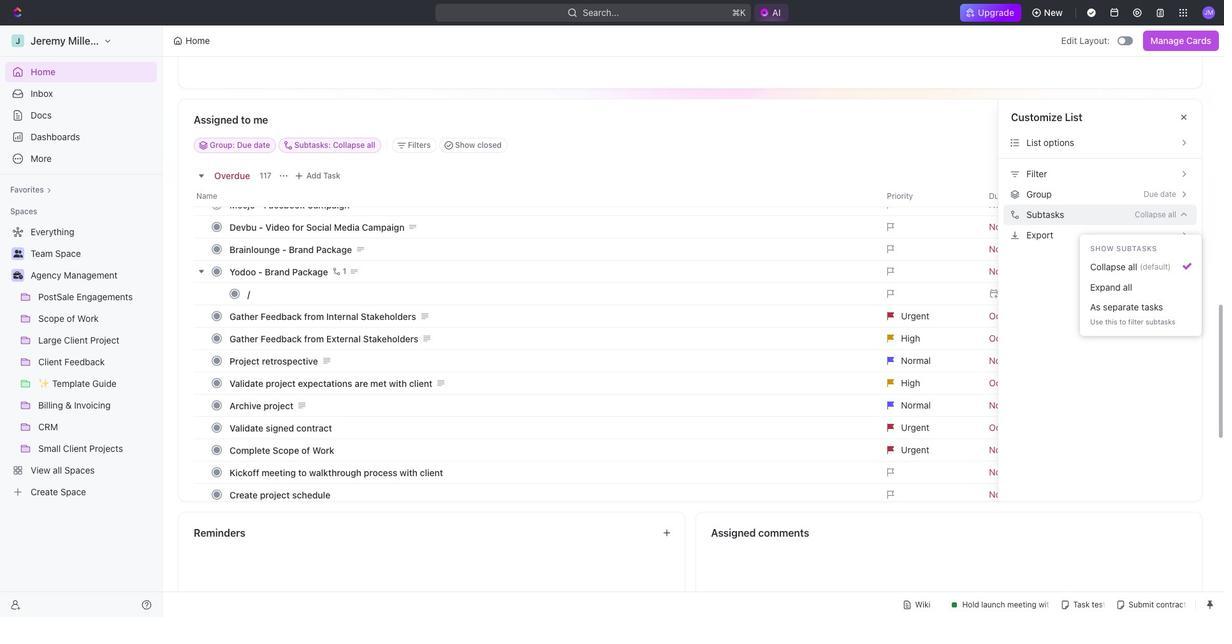 Task type: vqa. For each thing, say whether or not it's contained in the screenshot.
As separate tasks Use this to filter subtasks
yes



Task type: locate. For each thing, give the bounding box(es) containing it.
to right this
[[1120, 318, 1126, 326]]

1 vertical spatial stakeholders
[[363, 333, 419, 344]]

with inside validate project expectations are met with client link
[[389, 378, 407, 389]]

1 horizontal spatial to
[[298, 467, 307, 478]]

business time image
[[13, 272, 23, 279]]

add
[[307, 171, 321, 180]]

stakeholders
[[361, 311, 416, 322], [363, 333, 419, 344]]

- right meejo
[[257, 199, 262, 210]]

1 horizontal spatial home
[[186, 35, 210, 46]]

collapse for collapse all (default)
[[1091, 261, 1126, 272]]

project
[[266, 378, 296, 389], [264, 400, 294, 411], [260, 489, 290, 500]]

0 horizontal spatial list
[[1027, 137, 1042, 148]]

inbox link
[[5, 84, 157, 104]]

stakeholders for gather feedback from external stakeholders
[[363, 333, 419, 344]]

package for yodoo - brand package
[[292, 266, 328, 277]]

0 vertical spatial feedback
[[261, 311, 302, 322]]

0 vertical spatial with
[[389, 378, 407, 389]]

1 horizontal spatial assigned
[[711, 527, 756, 539]]

yodoo - brand package
[[230, 266, 328, 277]]

collapse for collapse all
[[1135, 210, 1166, 219]]

- for meejo
[[257, 199, 262, 210]]

customize up date
[[1143, 140, 1188, 151]]

1 vertical spatial package
[[292, 266, 328, 277]]

validate up archive
[[230, 378, 263, 389]]

gather down /
[[230, 311, 258, 322]]

add task
[[307, 171, 340, 180]]

0 horizontal spatial to
[[241, 114, 251, 126]]

assigned
[[194, 114, 239, 126], [711, 527, 756, 539]]

external
[[326, 333, 361, 344]]

feedback for internal
[[261, 311, 302, 322]]

package up 1 button
[[316, 244, 352, 255]]

- up yodoo - brand package on the left top of the page
[[282, 244, 287, 255]]

inbox
[[31, 88, 53, 99]]

1 vertical spatial to
[[1120, 318, 1126, 326]]

campaign down assets
[[307, 199, 350, 210]]

management
[[64, 270, 118, 281]]

stakeholders right 'internal'
[[361, 311, 416, 322]]

manage cards
[[1151, 35, 1212, 46]]

all down collapse all (default)
[[1123, 282, 1133, 293]]

client
[[409, 378, 433, 389], [420, 467, 443, 478]]

docs link
[[5, 105, 157, 126]]

customize inside button
[[1143, 140, 1188, 151]]

- right feedfire
[[267, 177, 271, 188]]

2 gather from the top
[[230, 333, 258, 344]]

campaign
[[307, 199, 350, 210], [362, 222, 405, 232]]

from down the "gather feedback from internal stakeholders"
[[304, 333, 324, 344]]

- left video
[[259, 222, 263, 232]]

gather feedback from internal stakeholders
[[230, 311, 416, 322]]

from up gather feedback from external stakeholders
[[304, 311, 324, 322]]

all inside button
[[1123, 282, 1133, 293]]

1 vertical spatial list
[[1027, 137, 1042, 148]]

0 horizontal spatial home
[[31, 66, 56, 77]]

kickoff meeting to walkthrough process with client link
[[226, 463, 877, 482]]

walkthrough
[[309, 467, 362, 478]]

customize button
[[1139, 136, 1192, 154]]

all down show subtasks
[[1128, 261, 1138, 272]]

favorites
[[10, 185, 44, 195]]

2 horizontal spatial to
[[1120, 318, 1126, 326]]

0 vertical spatial package
[[316, 244, 352, 255]]

package left 1 button
[[292, 266, 328, 277]]

assigned left comments
[[711, 527, 756, 539]]

- for yodoo
[[258, 266, 263, 277]]

facebook
[[264, 199, 305, 210]]

client right met
[[409, 378, 433, 389]]

- inside "link"
[[259, 222, 263, 232]]

0 vertical spatial from
[[304, 311, 324, 322]]

0 vertical spatial client
[[409, 378, 433, 389]]

1 gather from the top
[[230, 311, 258, 322]]

upgrade
[[978, 7, 1015, 18]]

brand inside brainlounge - brand package link
[[289, 244, 314, 255]]

client for validate project expectations are met with client
[[409, 378, 433, 389]]

gather for gather feedback from internal stakeholders
[[230, 311, 258, 322]]

project for archive
[[264, 400, 294, 411]]

project
[[230, 356, 260, 366]]

1 vertical spatial brand
[[265, 266, 290, 277]]

dashboards
[[31, 131, 80, 142]]

task
[[323, 171, 340, 180]]

0 vertical spatial customize
[[1011, 112, 1063, 123]]

brand down brainlounge - brand package
[[265, 266, 290, 277]]

project down project retrospective
[[266, 378, 296, 389]]

0 vertical spatial all
[[1169, 210, 1177, 219]]

1 vertical spatial client
[[420, 467, 443, 478]]

feedback
[[261, 311, 302, 322], [261, 333, 302, 344]]

with
[[389, 378, 407, 389], [400, 467, 418, 478]]

validate down archive
[[230, 422, 263, 433]]

validate for validate signed contract
[[230, 422, 263, 433]]

1 vertical spatial subtasks
[[1146, 318, 1176, 326]]

me
[[253, 114, 268, 126]]

collapse down due
[[1135, 210, 1166, 219]]

1 vertical spatial all
[[1128, 261, 1138, 272]]

1 horizontal spatial campaign
[[362, 222, 405, 232]]

with for met
[[389, 378, 407, 389]]

1 horizontal spatial list
[[1065, 112, 1083, 123]]

campaign right media
[[362, 222, 405, 232]]

0 vertical spatial gather
[[230, 311, 258, 322]]

0 vertical spatial collapse
[[1135, 210, 1166, 219]]

client right the 'process'
[[420, 467, 443, 478]]

gather
[[230, 311, 258, 322], [230, 333, 258, 344]]

docs
[[31, 110, 52, 121]]

gather feedback from internal stakeholders link
[[226, 307, 877, 326]]

- for brainlounge
[[282, 244, 287, 255]]

to down of
[[298, 467, 307, 478]]

0 vertical spatial project
[[266, 378, 296, 389]]

1 from from the top
[[304, 311, 324, 322]]

assigned left me
[[194, 114, 239, 126]]

2 vertical spatial project
[[260, 489, 290, 500]]

collapse
[[1135, 210, 1166, 219], [1091, 261, 1126, 272]]

0 horizontal spatial collapse
[[1091, 261, 1126, 272]]

assigned for assigned comments
[[711, 527, 756, 539]]

meejo
[[230, 199, 255, 210]]

sidebar navigation
[[0, 26, 163, 617]]

show subtasks
[[1091, 244, 1157, 253]]

agency management link
[[31, 265, 154, 286]]

manage cards button
[[1143, 31, 1219, 51]]

project down 'meeting'
[[260, 489, 290, 500]]

subtasks up collapse all (default)
[[1117, 244, 1157, 253]]

subtasks
[[1117, 244, 1157, 253], [1146, 318, 1176, 326]]

home
[[186, 35, 210, 46], [31, 66, 56, 77]]

package
[[316, 244, 352, 255], [292, 266, 328, 277]]

project up "signed"
[[264, 400, 294, 411]]

assets
[[324, 177, 352, 188]]

list left options
[[1027, 137, 1042, 148]]

brand for brainlounge
[[289, 244, 314, 255]]

list up search tasks... text field
[[1065, 112, 1083, 123]]

- left the logo
[[284, 155, 288, 165]]

0 vertical spatial stakeholders
[[361, 311, 416, 322]]

spaces
[[10, 207, 37, 216]]

2 feedback from the top
[[261, 333, 302, 344]]

retrospective
[[262, 356, 318, 366]]

1 vertical spatial collapse
[[1091, 261, 1126, 272]]

2 from from the top
[[304, 333, 324, 344]]

archive project
[[230, 400, 294, 411]]

to left me
[[241, 114, 251, 126]]

1 vertical spatial assigned
[[711, 527, 756, 539]]

1 feedback from the top
[[261, 311, 302, 322]]

/ link
[[244, 285, 877, 303]]

all down date
[[1169, 210, 1177, 219]]

- for browsedrive
[[284, 155, 288, 165]]

feedback up project retrospective
[[261, 333, 302, 344]]

comments
[[759, 527, 809, 539]]

2 validate from the top
[[230, 422, 263, 433]]

1 vertical spatial project
[[264, 400, 294, 411]]

stakeholders inside the gather feedback from external stakeholders link
[[363, 333, 419, 344]]

gather up project
[[230, 333, 258, 344]]

create
[[230, 489, 258, 500]]

new button
[[1026, 3, 1071, 23]]

stakeholders for gather feedback from internal stakeholders
[[361, 311, 416, 322]]

-
[[284, 155, 288, 165], [267, 177, 271, 188], [257, 199, 262, 210], [259, 222, 263, 232], [282, 244, 287, 255], [258, 266, 263, 277]]

project for validate
[[266, 378, 296, 389]]

with right the 'process'
[[400, 467, 418, 478]]

yodoo
[[230, 266, 256, 277]]

work
[[312, 445, 334, 456]]

list options button
[[1006, 133, 1194, 153]]

stakeholders inside gather feedback from internal stakeholders link
[[361, 311, 416, 322]]

1 horizontal spatial customize
[[1143, 140, 1188, 151]]

customize for customize list
[[1011, 112, 1063, 123]]

meejo - facebook campaign link
[[226, 195, 877, 214]]

stakeholders up met
[[363, 333, 419, 344]]

filter
[[1128, 318, 1144, 326]]

0 horizontal spatial customize
[[1011, 112, 1063, 123]]

from for external
[[304, 333, 324, 344]]

separate
[[1103, 302, 1139, 312]]

2 vertical spatial all
[[1123, 282, 1133, 293]]

brand
[[289, 244, 314, 255], [265, 266, 290, 277]]

client for kickoff meeting to walkthrough process with client
[[420, 467, 443, 478]]

collapse all
[[1135, 210, 1177, 219]]

create project schedule link
[[226, 486, 877, 504]]

for
[[292, 222, 304, 232]]

devbu - video for social media campaign link
[[226, 218, 877, 236]]

1 vertical spatial customize
[[1143, 140, 1188, 151]]

customize list
[[1011, 112, 1083, 123]]

0 horizontal spatial assigned
[[194, 114, 239, 126]]

0 vertical spatial validate
[[230, 378, 263, 389]]

collapse down show
[[1091, 261, 1126, 272]]

subtasks
[[1027, 209, 1065, 220]]

1 vertical spatial validate
[[230, 422, 263, 433]]

manage
[[1151, 35, 1184, 46]]

0 vertical spatial assigned
[[194, 114, 239, 126]]

1 vertical spatial from
[[304, 333, 324, 344]]

1 vertical spatial with
[[400, 467, 418, 478]]

customize up list options
[[1011, 112, 1063, 123]]

1 vertical spatial feedback
[[261, 333, 302, 344]]

1 vertical spatial campaign
[[362, 222, 405, 232]]

feedback down yodoo - brand package on the left top of the page
[[261, 311, 302, 322]]

subtasks down tasks
[[1146, 318, 1176, 326]]

0 vertical spatial brand
[[289, 244, 314, 255]]

1 validate from the top
[[230, 378, 263, 389]]

customize
[[1011, 112, 1063, 123], [1143, 140, 1188, 151]]

1 vertical spatial home
[[31, 66, 56, 77]]

validate
[[230, 378, 263, 389], [230, 422, 263, 433]]

- right yodoo
[[258, 266, 263, 277]]

brand down for
[[289, 244, 314, 255]]

0 horizontal spatial campaign
[[307, 199, 350, 210]]

/
[[247, 289, 250, 299]]

1 horizontal spatial collapse
[[1135, 210, 1166, 219]]

with right met
[[389, 378, 407, 389]]

1 vertical spatial gather
[[230, 333, 258, 344]]

brainlounge - brand package
[[230, 244, 352, 255]]

with inside "kickoff meeting to walkthrough process with client" link
[[400, 467, 418, 478]]

1 button
[[331, 265, 348, 278]]



Task type: describe. For each thing, give the bounding box(es) containing it.
2 vertical spatial to
[[298, 467, 307, 478]]

process
[[364, 467, 397, 478]]

- for feedfire
[[267, 177, 271, 188]]

expand all button
[[1085, 277, 1197, 298]]

browsedrive - logo design
[[230, 155, 343, 165]]

project for create
[[260, 489, 290, 500]]

complete scope of work
[[230, 445, 334, 456]]

project retrospective link
[[226, 352, 877, 370]]

browsedrive - logo design link
[[226, 151, 877, 169]]

validate for validate project expectations are met with client
[[230, 378, 263, 389]]

validate project expectations are met with client link
[[226, 374, 877, 393]]

package for brainlounge - brand package
[[316, 244, 352, 255]]

brainlounge - brand package link
[[226, 240, 877, 259]]

gather feedback from external stakeholders
[[230, 333, 419, 344]]

home inside sidebar navigation
[[31, 66, 56, 77]]

media
[[334, 222, 360, 232]]

kickoff
[[230, 467, 259, 478]]

as
[[1091, 302, 1101, 312]]

- for devbu
[[259, 222, 263, 232]]

validate project expectations are met with client
[[230, 378, 433, 389]]

video
[[266, 222, 290, 232]]

edit
[[1062, 35, 1077, 46]]

0 vertical spatial to
[[241, 114, 251, 126]]

use
[[1091, 318, 1103, 326]]

⌘k
[[732, 7, 746, 18]]

as separate tasks use this to filter subtasks
[[1091, 302, 1176, 326]]

new
[[1044, 7, 1063, 18]]

project retrospective
[[230, 356, 318, 366]]

reminders
[[194, 527, 245, 539]]

to inside as separate tasks use this to filter subtasks
[[1120, 318, 1126, 326]]

0 vertical spatial home
[[186, 35, 210, 46]]

social
[[306, 222, 332, 232]]

feedfire - advertising assets
[[230, 177, 352, 188]]

due date
[[1144, 189, 1177, 199]]

Search tasks... text field
[[1009, 136, 1136, 155]]

assigned to me
[[194, 114, 268, 126]]

list inside 'button'
[[1027, 137, 1042, 148]]

home link
[[5, 62, 157, 82]]

design
[[314, 155, 343, 165]]

with for process
[[400, 467, 418, 478]]

agency
[[31, 270, 61, 281]]

expand all
[[1091, 282, 1133, 293]]

0 vertical spatial subtasks
[[1117, 244, 1157, 253]]

from for internal
[[304, 311, 324, 322]]

all for collapse all
[[1169, 210, 1177, 219]]

validate signed contract link
[[226, 419, 877, 437]]

campaign inside "link"
[[362, 222, 405, 232]]

are
[[355, 378, 368, 389]]

gather for gather feedback from external stakeholders
[[230, 333, 258, 344]]

cards
[[1187, 35, 1212, 46]]

logo
[[291, 155, 311, 165]]

list options
[[1027, 137, 1075, 148]]

layout:
[[1080, 35, 1110, 46]]

signed
[[266, 422, 294, 433]]

favorites button
[[5, 182, 57, 198]]

all for expand all
[[1123, 282, 1133, 293]]

tasks
[[1142, 302, 1163, 312]]

assigned comments
[[711, 527, 809, 539]]

archive project link
[[226, 396, 877, 415]]

expectations
[[298, 378, 352, 389]]

validate signed contract
[[230, 422, 332, 433]]

archive
[[230, 400, 261, 411]]

internal
[[326, 311, 358, 322]]

options
[[1044, 137, 1075, 148]]

date
[[1161, 189, 1177, 199]]

of
[[302, 445, 310, 456]]

overdue
[[214, 170, 250, 181]]

0 vertical spatial campaign
[[307, 199, 350, 210]]

browsedrive
[[230, 155, 282, 165]]

feedfire - advertising assets link
[[226, 173, 877, 192]]

met
[[370, 378, 387, 389]]

show
[[1091, 244, 1114, 253]]

edit layout:
[[1062, 35, 1110, 46]]

subtasks inside as separate tasks use this to filter subtasks
[[1146, 318, 1176, 326]]

brand for yodoo
[[265, 266, 290, 277]]

complete
[[230, 445, 270, 456]]

assigned for assigned to me
[[194, 114, 239, 126]]

meejo - facebook campaign
[[230, 199, 350, 210]]

devbu - video for social media campaign
[[230, 222, 405, 232]]

add task button
[[291, 168, 345, 184]]

1
[[343, 267, 346, 276]]

feedback for external
[[261, 333, 302, 344]]

due
[[1144, 189, 1158, 199]]

contract
[[296, 422, 332, 433]]

expand
[[1091, 282, 1121, 293]]

upgrade link
[[961, 4, 1021, 22]]

devbu
[[230, 222, 257, 232]]

brainlounge
[[230, 244, 280, 255]]

search...
[[583, 7, 619, 18]]

customize for customize
[[1143, 140, 1188, 151]]

all for collapse all (default)
[[1128, 261, 1138, 272]]

this
[[1105, 318, 1118, 326]]

0 vertical spatial list
[[1065, 112, 1083, 123]]

117
[[260, 171, 272, 180]]



